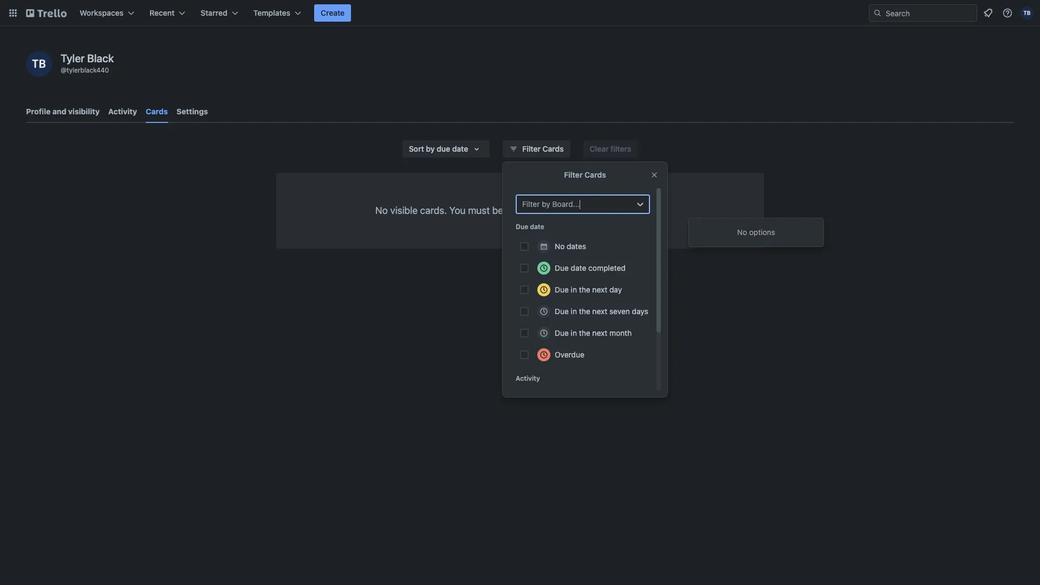 Task type: vqa. For each thing, say whether or not it's contained in the screenshot.
The corresponding to seven
yes



Task type: locate. For each thing, give the bounding box(es) containing it.
next
[[593, 285, 608, 294], [593, 307, 608, 316], [593, 328, 608, 338]]

0 horizontal spatial activity
[[108, 107, 137, 116]]

in down due date completed
[[571, 285, 577, 294]]

1 next from the top
[[593, 285, 608, 294]]

2 vertical spatial no
[[555, 242, 565, 251]]

settings link
[[177, 102, 208, 121]]

1 vertical spatial no
[[737, 228, 747, 237]]

cards left clear
[[543, 144, 564, 153]]

1 the from the top
[[579, 285, 591, 294]]

0 horizontal spatial cards
[[146, 107, 168, 116]]

by inside sort by due date 'dropdown button'
[[426, 144, 435, 153]]

due date completed
[[555, 263, 626, 273]]

to right it
[[599, 205, 608, 216]]

0 vertical spatial activity
[[108, 107, 137, 116]]

2 in from the top
[[571, 307, 577, 316]]

settings
[[177, 107, 208, 116]]

0 vertical spatial filter cards
[[523, 144, 564, 153]]

0 vertical spatial no
[[375, 205, 388, 216]]

1 horizontal spatial by
[[542, 199, 550, 209]]

clear filters
[[590, 144, 631, 153]]

next for seven
[[593, 307, 608, 316]]

be
[[492, 205, 504, 216]]

2 the from the top
[[579, 307, 591, 316]]

3 the from the top
[[579, 328, 591, 338]]

1 horizontal spatial no
[[555, 242, 565, 251]]

due for due in the next seven days
[[555, 307, 569, 316]]

0 horizontal spatial date
[[452, 144, 468, 153]]

filter cards button
[[503, 140, 570, 158]]

0 horizontal spatial to
[[536, 205, 545, 216]]

must
[[468, 205, 490, 216]]

2 vertical spatial cards
[[585, 170, 606, 179]]

due for due date
[[516, 223, 529, 231]]

1 vertical spatial activity
[[516, 374, 540, 383]]

1 vertical spatial next
[[593, 307, 608, 316]]

2 next from the top
[[593, 307, 608, 316]]

due
[[516, 223, 529, 231], [555, 263, 569, 273], [555, 285, 569, 294], [555, 307, 569, 316], [555, 328, 569, 338]]

sort by due date
[[409, 144, 468, 153]]

cards right activity link
[[146, 107, 168, 116]]

templates button
[[247, 4, 308, 22]]

1 horizontal spatial to
[[599, 205, 608, 216]]

the down due date completed
[[579, 285, 591, 294]]

0 vertical spatial the
[[579, 285, 591, 294]]

1 vertical spatial in
[[571, 307, 577, 316]]

the for day
[[579, 285, 591, 294]]

1 vertical spatial the
[[579, 307, 591, 316]]

tylerblack440
[[67, 66, 109, 74]]

by for sort
[[426, 144, 435, 153]]

filter by board...
[[522, 199, 580, 209]]

2 horizontal spatial no
[[737, 228, 747, 237]]

tyler black (tylerblack440) image
[[26, 51, 52, 77]]

date for due date completed
[[571, 263, 587, 273]]

days
[[632, 307, 649, 316]]

black
[[87, 52, 114, 64]]

2 horizontal spatial cards
[[585, 170, 606, 179]]

clear filters button
[[583, 140, 638, 158]]

2 to from the left
[[599, 205, 608, 216]]

2 vertical spatial next
[[593, 328, 608, 338]]

next left seven
[[593, 307, 608, 316]]

sort by due date button
[[402, 140, 490, 158]]

the down due in the next day
[[579, 307, 591, 316]]

date right due
[[452, 144, 468, 153]]

3 in from the top
[[571, 328, 577, 338]]

due down due date completed
[[555, 285, 569, 294]]

due date
[[516, 223, 545, 231]]

next for day
[[593, 285, 608, 294]]

recent
[[150, 8, 175, 17]]

in down due in the next day
[[571, 307, 577, 316]]

0 vertical spatial in
[[571, 285, 577, 294]]

no
[[375, 205, 388, 216], [737, 228, 747, 237], [555, 242, 565, 251]]

by left card
[[542, 199, 550, 209]]

1 vertical spatial cards
[[543, 144, 564, 153]]

activity link
[[108, 102, 137, 121]]

the up "overdue" on the right bottom of the page
[[579, 328, 591, 338]]

date
[[452, 144, 468, 153], [530, 223, 545, 231], [571, 263, 587, 273]]

no visible cards. you must be added to a card for it to appear here.
[[375, 205, 665, 216]]

month
[[610, 328, 632, 338]]

Search field
[[882, 5, 977, 21]]

next left month
[[593, 328, 608, 338]]

the
[[579, 285, 591, 294], [579, 307, 591, 316], [579, 328, 591, 338]]

2 horizontal spatial date
[[571, 263, 587, 273]]

3 next from the top
[[593, 328, 608, 338]]

to left a
[[536, 205, 545, 216]]

the for seven
[[579, 307, 591, 316]]

by left due
[[426, 144, 435, 153]]

starred
[[201, 8, 227, 17]]

the for month
[[579, 328, 591, 338]]

cards down clear
[[585, 170, 606, 179]]

no for no options
[[737, 228, 747, 237]]

filter
[[523, 144, 541, 153], [564, 170, 583, 179], [522, 199, 540, 209]]

by for filter
[[542, 199, 550, 209]]

no for no visible cards. you must be added to a card for it to appear here.
[[375, 205, 388, 216]]

no dates
[[555, 242, 586, 251]]

overdue
[[555, 350, 585, 359]]

0 vertical spatial date
[[452, 144, 468, 153]]

0 vertical spatial cards
[[146, 107, 168, 116]]

2 vertical spatial the
[[579, 328, 591, 338]]

close popover image
[[650, 171, 659, 179]]

due down no visible cards. you must be added to a card for it to appear here.
[[516, 223, 529, 231]]

1 vertical spatial filter cards
[[564, 170, 606, 179]]

in for due in the next seven days
[[571, 307, 577, 316]]

cards
[[146, 107, 168, 116], [543, 144, 564, 153], [585, 170, 606, 179]]

back to home image
[[26, 4, 67, 22]]

profile and visibility link
[[26, 102, 100, 121]]

0 vertical spatial next
[[593, 285, 608, 294]]

next left day
[[593, 285, 608, 294]]

sort
[[409, 144, 424, 153]]

filter inside button
[[523, 144, 541, 153]]

1 in from the top
[[571, 285, 577, 294]]

1 vertical spatial date
[[530, 223, 545, 231]]

1 horizontal spatial date
[[530, 223, 545, 231]]

appear
[[610, 205, 641, 216]]

no left dates
[[555, 242, 565, 251]]

to
[[536, 205, 545, 216], [599, 205, 608, 216]]

in
[[571, 285, 577, 294], [571, 307, 577, 316], [571, 328, 577, 338]]

0 horizontal spatial filter cards
[[523, 144, 564, 153]]

filters
[[611, 144, 631, 153]]

cards link
[[146, 102, 168, 123]]

0 vertical spatial by
[[426, 144, 435, 153]]

due
[[437, 144, 450, 153]]

a
[[547, 205, 552, 216]]

1 vertical spatial by
[[542, 199, 550, 209]]

due in the next day
[[555, 285, 622, 294]]

date down dates
[[571, 263, 587, 273]]

0 vertical spatial filter
[[523, 144, 541, 153]]

2 vertical spatial date
[[571, 263, 587, 273]]

activity
[[108, 107, 137, 116], [516, 374, 540, 383]]

no left options at the top of page
[[737, 228, 747, 237]]

filter cards
[[523, 144, 564, 153], [564, 170, 606, 179]]

tyler black (tylerblack440) image
[[1021, 7, 1034, 20]]

due down no dates
[[555, 263, 569, 273]]

1 horizontal spatial cards
[[543, 144, 564, 153]]

1 horizontal spatial filter cards
[[564, 170, 606, 179]]

in up "overdue" on the right bottom of the page
[[571, 328, 577, 338]]

due up "overdue" on the right bottom of the page
[[555, 328, 569, 338]]

0 horizontal spatial by
[[426, 144, 435, 153]]

due down due in the next day
[[555, 307, 569, 316]]

day
[[610, 285, 622, 294]]

date down no visible cards. you must be added to a card for it to appear here.
[[530, 223, 545, 231]]

no left the visible
[[375, 205, 388, 216]]

workspaces button
[[73, 4, 141, 22]]

by
[[426, 144, 435, 153], [542, 199, 550, 209]]

0 horizontal spatial no
[[375, 205, 388, 216]]

cards inside button
[[543, 144, 564, 153]]

2 vertical spatial in
[[571, 328, 577, 338]]

@
[[61, 66, 67, 74]]

primary element
[[0, 0, 1040, 26]]

templates
[[253, 8, 290, 17]]



Task type: describe. For each thing, give the bounding box(es) containing it.
1 vertical spatial filter
[[564, 170, 583, 179]]

profile
[[26, 107, 51, 116]]

due for due date completed
[[555, 263, 569, 273]]

no options
[[737, 228, 776, 237]]

seven
[[610, 307, 630, 316]]

due for due in the next day
[[555, 285, 569, 294]]

search image
[[874, 9, 882, 17]]

in for due in the next month
[[571, 328, 577, 338]]

added
[[506, 205, 534, 216]]

date for due date
[[530, 223, 545, 231]]

visibility
[[68, 107, 100, 116]]

you
[[450, 205, 466, 216]]

clear
[[590, 144, 609, 153]]

date inside sort by due date 'dropdown button'
[[452, 144, 468, 153]]

card
[[555, 205, 574, 216]]

completed
[[589, 263, 626, 273]]

0 notifications image
[[982, 7, 995, 20]]

tyler black @ tylerblack440
[[61, 52, 114, 74]]

due in the next month
[[555, 328, 632, 338]]

1 horizontal spatial activity
[[516, 374, 540, 383]]

create
[[321, 8, 345, 17]]

in for due in the next day
[[571, 285, 577, 294]]

tyler
[[61, 52, 85, 64]]

workspaces
[[80, 8, 124, 17]]

here.
[[643, 205, 665, 216]]

open information menu image
[[1003, 8, 1013, 18]]

cards.
[[420, 205, 447, 216]]

next for month
[[593, 328, 608, 338]]

dates
[[567, 242, 586, 251]]

due in the next seven days
[[555, 307, 649, 316]]

due for due in the next month
[[555, 328, 569, 338]]

profile and visibility
[[26, 107, 100, 116]]

board...
[[553, 199, 580, 209]]

1 to from the left
[[536, 205, 545, 216]]

and
[[52, 107, 66, 116]]

visible
[[390, 205, 418, 216]]

create button
[[314, 4, 351, 22]]

it
[[591, 205, 597, 216]]

for
[[577, 205, 589, 216]]

no for no dates
[[555, 242, 565, 251]]

2 vertical spatial filter
[[522, 199, 540, 209]]

filter cards inside the filter cards button
[[523, 144, 564, 153]]

options
[[749, 228, 776, 237]]

recent button
[[143, 4, 192, 22]]

starred button
[[194, 4, 245, 22]]



